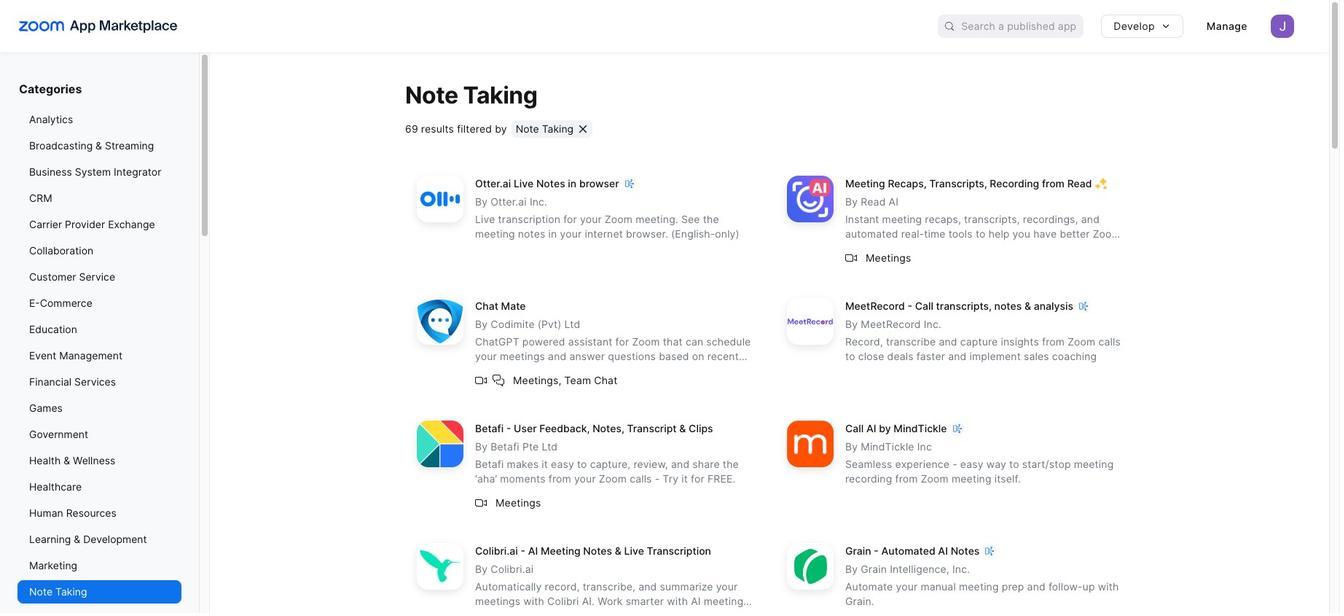 Task type: locate. For each thing, give the bounding box(es) containing it.
notes for grain
[[951, 545, 980, 557]]

zoom right better
[[1094, 228, 1121, 240]]

1 vertical spatial otter.ai
[[491, 196, 527, 208]]

1 vertical spatial taking
[[542, 123, 574, 135]]

1 vertical spatial live
[[475, 213, 495, 226]]

2 horizontal spatial taking
[[542, 123, 574, 135]]

- for meetrecord - call transcripts, notes & analysis
[[908, 300, 913, 312]]

from inside the betafi - user feedback, notes, transcript & clips by betafi pte ltd betafi makes it easy to capture, review, and share the 'aha' moments from your zoom calls - try it for free.
[[549, 473, 572, 485]]

ltd right (pvt)
[[565, 318, 581, 331]]

resources
[[66, 507, 117, 519]]

1 vertical spatial in
[[549, 228, 557, 240]]

0 vertical spatial for
[[564, 213, 577, 226]]

human resources
[[29, 507, 117, 519]]

zoom down experience at the bottom right
[[921, 473, 949, 485]]

by up record,
[[846, 318, 858, 331]]

ai up intelligence,
[[939, 545, 949, 557]]

by up automatically in the bottom of the page
[[475, 563, 488, 576]]

and inside the betafi - user feedback, notes, transcript & clips by betafi pte ltd betafi makes it easy to capture, review, and share the 'aha' moments from your zoom calls - try it for free.
[[672, 458, 690, 471]]

ai inside by read ai instant meeting recaps, transcripts, recordings, and automated real-time tools to help you have better zoom meetings.
[[889, 196, 899, 208]]

inc. inside the by meetrecord inc. record, transcribe and capture insights from zoom calls to close deals faster and implement sales coaching
[[924, 318, 942, 331]]

0 horizontal spatial in
[[549, 228, 557, 240]]

0 horizontal spatial call
[[846, 422, 864, 435]]

team
[[565, 374, 592, 386]]

2 horizontal spatial notes
[[995, 300, 1022, 312]]

your down intelligence,
[[897, 581, 918, 593]]

2 vertical spatial notes
[[475, 610, 503, 613]]

and down the powered
[[548, 350, 567, 363]]

calls inside the by meetrecord inc. record, transcribe and capture insights from zoom calls to close deals faster and implement sales coaching
[[1099, 336, 1121, 348]]

meetings down automatically in the bottom of the page
[[475, 595, 521, 608]]

meetings inside colibri.ai - ai meeting notes & live transcription by colibri.ai automatically record, transcribe, and summarize your meetings with colibri ai. work smarter with ai meeting notes and conversation insights.
[[475, 595, 521, 608]]

1 horizontal spatial in
[[568, 177, 577, 190]]

in down transcription on the left of page
[[549, 228, 557, 240]]

transcript
[[627, 422, 677, 435]]

codimite
[[491, 318, 535, 331]]

0 horizontal spatial for
[[564, 213, 577, 226]]

read up instant
[[861, 196, 886, 208]]

with inside "by grain intelligence, inc. automate your manual meeting prep and follow-up with grain."
[[1099, 581, 1120, 593]]

betafi left user
[[475, 422, 504, 435]]

it right the makes
[[542, 458, 548, 471]]

by inside chat mate by codimite (pvt) ltd chatgpt powered assistant for zoom that can schedule your meetings and answer questions based on recent messages
[[475, 318, 488, 331]]

by
[[475, 196, 488, 208], [846, 196, 858, 208], [475, 318, 488, 331], [846, 318, 858, 331], [475, 441, 488, 453], [846, 441, 858, 453], [475, 563, 488, 576], [846, 563, 858, 576]]

0 vertical spatial the
[[703, 213, 720, 226]]

powered
[[523, 336, 566, 348]]

faster
[[917, 350, 946, 363]]

free.
[[708, 473, 736, 485]]

1 horizontal spatial notes
[[584, 545, 613, 557]]

recording
[[990, 177, 1040, 190]]

healthcare
[[29, 481, 82, 493]]

and up better
[[1082, 213, 1100, 226]]

0 horizontal spatial chat
[[475, 300, 499, 312]]

the right see
[[703, 213, 720, 226]]

live up transcription on the left of page
[[514, 177, 534, 190]]

to left help
[[976, 228, 986, 240]]

1 vertical spatial meetings
[[496, 496, 541, 509]]

0 vertical spatial taking
[[463, 81, 538, 109]]

call up seamless
[[846, 422, 864, 435]]

mindtickle
[[894, 422, 948, 435], [861, 441, 915, 453]]

by inside the betafi - user feedback, notes, transcript & clips by betafi pte ltd betafi makes it easy to capture, review, and share the 'aha' moments from your zoom calls - try it for free.
[[475, 441, 488, 453]]

read up recordings,
[[1068, 177, 1093, 190]]

your right the summarize
[[717, 581, 738, 593]]

note for note taking button
[[516, 123, 539, 135]]

and right prep
[[1028, 581, 1046, 593]]

1 vertical spatial calls
[[630, 473, 652, 485]]

by up instant
[[846, 196, 858, 208]]

meeting
[[883, 213, 923, 226], [475, 228, 515, 240], [1075, 458, 1114, 471], [952, 473, 992, 485], [960, 581, 999, 593], [704, 595, 744, 608]]

meeting.
[[636, 213, 679, 226]]

1 horizontal spatial call
[[916, 300, 934, 312]]

analytics link
[[18, 108, 182, 131]]

0 vertical spatial live
[[514, 177, 534, 190]]

help
[[989, 228, 1010, 240]]

by up chatgpt
[[475, 318, 488, 331]]

otter.ai inside by otter.ai inc. live transcription for your zoom meeting.  see the meeting notes in your internet browser. (english-only)
[[491, 196, 527, 208]]

0 horizontal spatial the
[[703, 213, 720, 226]]

betafi
[[475, 422, 504, 435], [491, 441, 520, 453], [475, 458, 504, 471]]

broadcasting
[[29, 139, 93, 152]]

- for betafi - user feedback, notes, transcript & clips by betafi pte ltd betafi makes it easy to capture, review, and share the 'aha' moments from your zoom calls - try it for free.
[[507, 422, 511, 435]]

note taking for note taking link
[[29, 586, 87, 598]]

call
[[916, 300, 934, 312], [846, 422, 864, 435]]

grain.
[[846, 595, 875, 608]]

note
[[405, 81, 458, 109], [516, 123, 539, 135], [29, 586, 53, 598]]

zoom
[[605, 213, 633, 226], [1094, 228, 1121, 240], [632, 336, 660, 348], [1068, 336, 1096, 348], [599, 473, 627, 485], [921, 473, 949, 485]]

1 horizontal spatial calls
[[1099, 336, 1121, 348]]

easy down feedback,
[[551, 458, 574, 471]]

meeting up instant
[[846, 177, 886, 190]]

note for note taking link
[[29, 586, 53, 598]]

1 horizontal spatial easy
[[961, 458, 984, 471]]

meeting down transcription on the left of page
[[475, 228, 515, 240]]

it right try
[[682, 473, 688, 485]]

- up transcribe
[[908, 300, 913, 312]]

1 horizontal spatial taking
[[463, 81, 538, 109]]

by down 'otter.ai live notes in browser'
[[475, 196, 488, 208]]

by read ai instant meeting recaps, transcripts, recordings, and automated real-time tools to help you have better zoom meetings.
[[846, 196, 1121, 255]]

note inside button
[[516, 123, 539, 135]]

to inside by mindtickle inc seamless experience - easy way to start/stop meeting recording from zoom meeting itself.
[[1010, 458, 1020, 471]]

and inside chat mate by codimite (pvt) ltd chatgpt powered assistant for zoom that can schedule your meetings and answer questions based on recent messages
[[548, 350, 567, 363]]

& up transcribe,
[[615, 545, 622, 557]]

transcripts,
[[930, 177, 988, 190]]

2 horizontal spatial inc.
[[953, 563, 971, 576]]

mindtickle up inc
[[894, 422, 948, 435]]

0 horizontal spatial meetings
[[496, 496, 541, 509]]

for up 'questions'
[[616, 336, 630, 348]]

from right the moments
[[549, 473, 572, 485]]

ltd inside the betafi - user feedback, notes, transcript & clips by betafi pte ltd betafi makes it easy to capture, review, and share the 'aha' moments from your zoom calls - try it for free.
[[542, 441, 558, 453]]

and down capture
[[949, 350, 967, 363]]

by inside colibri.ai - ai meeting notes & live transcription by colibri.ai automatically record, transcribe, and summarize your meetings with colibri ai. work smarter with ai meeting notes and conversation insights.
[[475, 563, 488, 576]]

meetings
[[866, 251, 912, 264], [496, 496, 541, 509]]

notes up transcription on the left of page
[[537, 177, 566, 190]]

notes for colibri.ai
[[584, 545, 613, 557]]

inc. inside by otter.ai inc. live transcription for your zoom meeting.  see the meeting notes in your internet browser. (english-only)
[[530, 196, 548, 208]]

note down marketing
[[29, 586, 53, 598]]

(pvt)
[[538, 318, 562, 331]]

business system integrator
[[29, 166, 161, 178]]

ai.
[[582, 595, 595, 608]]

recent
[[708, 350, 739, 363]]

chat left the mate
[[475, 300, 499, 312]]

manage
[[1207, 20, 1248, 32]]

note taking button
[[512, 121, 593, 138]]

& left analysis
[[1025, 300, 1032, 312]]

1 vertical spatial by
[[880, 422, 892, 435]]

1 vertical spatial note taking
[[516, 123, 574, 135]]

in
[[568, 177, 577, 190], [549, 228, 557, 240]]

- left user
[[507, 422, 511, 435]]

with
[[1099, 581, 1120, 593], [524, 595, 545, 608], [667, 595, 688, 608]]

zoom down capture,
[[599, 473, 627, 485]]

1 horizontal spatial notes
[[518, 228, 546, 240]]

by up seamless
[[880, 422, 892, 435]]

zoom inside the betafi - user feedback, notes, transcript & clips by betafi pte ltd betafi makes it easy to capture, review, and share the 'aha' moments from your zoom calls - try it for free.
[[599, 473, 627, 485]]

meeting inside by otter.ai inc. live transcription for your zoom meeting.  see the meeting notes in your internet browser. (english-only)
[[475, 228, 515, 240]]

marketing
[[29, 559, 77, 572]]

0 vertical spatial betafi
[[475, 422, 504, 435]]

by up seamless
[[846, 441, 858, 453]]

seamless
[[846, 458, 893, 471]]

betafi - user feedback, notes, transcript & clips by betafi pte ltd betafi makes it easy to capture, review, and share the 'aha' moments from your zoom calls - try it for free.
[[475, 422, 739, 485]]

zoom inside by mindtickle inc seamless experience - easy way to start/stop meeting recording from zoom meeting itself.
[[921, 473, 949, 485]]

0 vertical spatial inc.
[[530, 196, 548, 208]]

1 vertical spatial it
[[682, 473, 688, 485]]

from inside the by meetrecord inc. record, transcribe and capture insights from zoom calls to close deals faster and implement sales coaching
[[1043, 336, 1065, 348]]

1 vertical spatial meeting
[[541, 545, 581, 557]]

inc. up transcription on the left of page
[[530, 196, 548, 208]]

inc. up transcribe
[[924, 318, 942, 331]]

2 horizontal spatial note
[[516, 123, 539, 135]]

meetings inside chat mate by codimite (pvt) ltd chatgpt powered assistant for zoom that can schedule your meetings and answer questions based on recent messages
[[500, 350, 545, 363]]

meetrecord up transcribe
[[861, 318, 921, 331]]

inc. up manual
[[953, 563, 971, 576]]

by inside "by grain intelligence, inc. automate your manual meeting prep and follow-up with grain."
[[846, 563, 858, 576]]

system
[[75, 166, 111, 178]]

by inside by otter.ai inc. live transcription for your zoom meeting.  see the meeting notes in your internet browser. (english-only)
[[475, 196, 488, 208]]

from up recordings,
[[1043, 177, 1065, 190]]

filtered
[[457, 123, 492, 135]]

assistant
[[569, 336, 613, 348]]

live
[[514, 177, 534, 190], [475, 213, 495, 226], [625, 545, 645, 557]]

2 easy from the left
[[961, 458, 984, 471]]

to inside the betafi - user feedback, notes, transcript & clips by betafi pte ltd betafi makes it easy to capture, review, and share the 'aha' moments from your zoom calls - try it for free.
[[577, 458, 587, 471]]

note taking up 'otter.ai live notes in browser'
[[516, 123, 574, 135]]

by inside by read ai instant meeting recaps, transcripts, recordings, and automated real-time tools to help you have better zoom meetings.
[[846, 196, 858, 208]]

- for colibri.ai - ai meeting notes & live transcription by colibri.ai automatically record, transcribe, and summarize your meetings with colibri ai. work smarter with ai meeting notes and conversation insights.
[[521, 545, 526, 557]]

and up try
[[672, 458, 690, 471]]

0 vertical spatial call
[[916, 300, 934, 312]]

can
[[686, 336, 704, 348]]

Search text field
[[962, 16, 1084, 37]]

live up transcribe,
[[625, 545, 645, 557]]

meeting inside "by grain intelligence, inc. automate your manual meeting prep and follow-up with grain."
[[960, 581, 999, 593]]

2 horizontal spatial with
[[1099, 581, 1120, 593]]

note taking up filtered
[[405, 81, 538, 109]]

meetings down the automated
[[866, 251, 912, 264]]

1 vertical spatial meetings
[[475, 595, 521, 608]]

0 horizontal spatial notes
[[475, 610, 503, 613]]

try
[[663, 473, 679, 485]]

from up sales
[[1043, 336, 1065, 348]]

your inside the betafi - user feedback, notes, transcript & clips by betafi pte ltd betafi makes it easy to capture, review, and share the 'aha' moments from your zoom calls - try it for free.
[[575, 473, 596, 485]]

with up conversation
[[524, 595, 545, 608]]

2 vertical spatial note
[[29, 586, 53, 598]]

for inside the betafi - user feedback, notes, transcript & clips by betafi pte ltd betafi makes it easy to capture, review, and share the 'aha' moments from your zoom calls - try it for free.
[[691, 473, 705, 485]]

0 horizontal spatial easy
[[551, 458, 574, 471]]

implement
[[970, 350, 1022, 363]]

betafi up the makes
[[491, 441, 520, 453]]

intelligence,
[[890, 563, 950, 576]]

to
[[976, 228, 986, 240], [846, 350, 856, 363], [577, 458, 587, 471], [1010, 458, 1020, 471]]

notes inside colibri.ai - ai meeting notes & live transcription by colibri.ai automatically record, transcribe, and summarize your meetings with colibri ai. work smarter with ai meeting notes and conversation insights.
[[584, 545, 613, 557]]

schedule
[[707, 336, 751, 348]]

0 vertical spatial meetings
[[866, 251, 912, 264]]

taking for note taking button
[[542, 123, 574, 135]]

taking up filtered
[[463, 81, 538, 109]]

1 vertical spatial mindtickle
[[861, 441, 915, 453]]

taking up 'otter.ai live notes in browser'
[[542, 123, 574, 135]]

user
[[514, 422, 537, 435]]

live left transcription on the left of page
[[475, 213, 495, 226]]

1 vertical spatial grain
[[861, 563, 887, 576]]

2 horizontal spatial for
[[691, 473, 705, 485]]

1 horizontal spatial inc.
[[924, 318, 942, 331]]

by up the automate
[[846, 563, 858, 576]]

notes up transcribe,
[[584, 545, 613, 557]]

0 vertical spatial ltd
[[565, 318, 581, 331]]

1 vertical spatial note
[[516, 123, 539, 135]]

meetings, team chat
[[513, 374, 618, 386]]

0 horizontal spatial inc.
[[530, 196, 548, 208]]

2 vertical spatial live
[[625, 545, 645, 557]]

your
[[580, 213, 602, 226], [560, 228, 582, 240], [475, 350, 497, 363], [575, 473, 596, 485], [717, 581, 738, 593], [897, 581, 918, 593]]

0 horizontal spatial ltd
[[542, 441, 558, 453]]

1 vertical spatial chat
[[595, 374, 618, 386]]

inc. inside "by grain intelligence, inc. automate your manual meeting prep and follow-up with grain."
[[953, 563, 971, 576]]

notes inside by otter.ai inc. live transcription for your zoom meeting.  see the meeting notes in your internet browser. (english-only)
[[518, 228, 546, 240]]

services
[[74, 376, 116, 388]]

meetings down the powered
[[500, 350, 545, 363]]

0 horizontal spatial taking
[[55, 586, 87, 598]]

notes inside colibri.ai - ai meeting notes & live transcription by colibri.ai automatically record, transcribe, and summarize your meetings with colibri ai. work smarter with ai meeting notes and conversation insights.
[[475, 610, 503, 613]]

health
[[29, 454, 61, 467]]

for right transcription on the left of page
[[564, 213, 577, 226]]

banner
[[0, 0, 1330, 53]]

1 vertical spatial meetrecord
[[861, 318, 921, 331]]

0 vertical spatial chat
[[475, 300, 499, 312]]

1 horizontal spatial ltd
[[565, 318, 581, 331]]

0 horizontal spatial calls
[[630, 473, 652, 485]]

1 horizontal spatial it
[[682, 473, 688, 485]]

- inside by mindtickle inc seamless experience - easy way to start/stop meeting recording from zoom meeting itself.
[[953, 458, 958, 471]]

meeting up record,
[[541, 545, 581, 557]]

recaps,
[[926, 213, 962, 226]]

call up transcribe
[[916, 300, 934, 312]]

calls
[[1099, 336, 1121, 348], [630, 473, 652, 485]]

2 vertical spatial inc.
[[953, 563, 971, 576]]

0 horizontal spatial it
[[542, 458, 548, 471]]

0 vertical spatial it
[[542, 458, 548, 471]]

to down record,
[[846, 350, 856, 363]]

mindtickle inside by mindtickle inc seamless experience - easy way to start/stop meeting recording from zoom meeting itself.
[[861, 441, 915, 453]]

0 horizontal spatial meeting
[[541, 545, 581, 557]]

0 vertical spatial read
[[1068, 177, 1093, 190]]

grain
[[846, 545, 872, 557], [861, 563, 887, 576]]

mindtickle down call ai by mindtickle
[[861, 441, 915, 453]]

2 vertical spatial note taking
[[29, 586, 87, 598]]

and up smarter
[[639, 581, 657, 593]]

1 horizontal spatial chat
[[595, 374, 618, 386]]

1 horizontal spatial for
[[616, 336, 630, 348]]

easy
[[551, 458, 574, 471], [961, 458, 984, 471]]

and down automatically in the bottom of the page
[[506, 610, 524, 613]]

1 vertical spatial for
[[616, 336, 630, 348]]

otter.ai
[[475, 177, 511, 190], [491, 196, 527, 208]]

taking inside button
[[542, 123, 574, 135]]

transcripts, up capture
[[937, 300, 992, 312]]

by grain intelligence, inc. automate your manual meeting prep and follow-up with grain.
[[846, 563, 1120, 608]]

1 vertical spatial the
[[723, 458, 739, 471]]

call ai by mindtickle
[[846, 422, 948, 435]]

e-
[[29, 297, 40, 309]]

1 easy from the left
[[551, 458, 574, 471]]

0 horizontal spatial read
[[861, 196, 886, 208]]

zoom inside by read ai instant meeting recaps, transcripts, recordings, and automated real-time tools to help you have better zoom meetings.
[[1094, 228, 1121, 240]]

1 vertical spatial read
[[861, 196, 886, 208]]

0 vertical spatial notes
[[518, 228, 546, 240]]

0 horizontal spatial live
[[475, 213, 495, 226]]

your down capture,
[[575, 473, 596, 485]]

& left clips
[[680, 422, 686, 435]]

2 horizontal spatial notes
[[951, 545, 980, 557]]

ai
[[889, 196, 899, 208], [867, 422, 877, 435], [528, 545, 538, 557], [939, 545, 949, 557], [691, 595, 701, 608]]

note taking inside button
[[516, 123, 574, 135]]

easy left way
[[961, 458, 984, 471]]

1 vertical spatial inc.
[[924, 318, 942, 331]]

note taking down marketing
[[29, 586, 87, 598]]

in left 'browser'
[[568, 177, 577, 190]]

banner containing develop
[[0, 0, 1330, 53]]

note taking
[[405, 81, 538, 109], [516, 123, 574, 135], [29, 586, 87, 598]]

broadcasting & streaming link
[[18, 134, 182, 158]]

chat inside chat mate by codimite (pvt) ltd chatgpt powered assistant for zoom that can schedule your meetings and answer questions based on recent messages
[[475, 300, 499, 312]]

ltd
[[565, 318, 581, 331], [542, 441, 558, 453]]

1 horizontal spatial live
[[514, 177, 534, 190]]

by right filtered
[[495, 123, 507, 135]]

meeting inside by read ai instant meeting recaps, transcripts, recordings, and automated real-time tools to help you have better zoom meetings.
[[883, 213, 923, 226]]

0 vertical spatial mindtickle
[[894, 422, 948, 435]]

results
[[421, 123, 454, 135]]

zoom up coaching
[[1068, 336, 1096, 348]]

2 horizontal spatial live
[[625, 545, 645, 557]]

to left capture,
[[577, 458, 587, 471]]

2 vertical spatial taking
[[55, 586, 87, 598]]

ltd right pte
[[542, 441, 558, 453]]

exchange
[[108, 218, 155, 230]]

easy inside by mindtickle inc seamless experience - easy way to start/stop meeting recording from zoom meeting itself.
[[961, 458, 984, 471]]

recordings,
[[1024, 213, 1079, 226]]

with down the summarize
[[667, 595, 688, 608]]

2 vertical spatial for
[[691, 473, 705, 485]]

betafi up 'aha'
[[475, 458, 504, 471]]

meeting left prep
[[960, 581, 999, 593]]

1 horizontal spatial by
[[880, 422, 892, 435]]

0 vertical spatial by
[[495, 123, 507, 135]]

meeting inside colibri.ai - ai meeting notes & live transcription by colibri.ai automatically record, transcribe, and summarize your meetings with colibri ai. work smarter with ai meeting notes and conversation insights.
[[541, 545, 581, 557]]

in inside by otter.ai inc. live transcription for your zoom meeting.  see the meeting notes in your internet browser. (english-only)
[[549, 228, 557, 240]]

ai down recaps, at the top of the page
[[889, 196, 899, 208]]

taking down marketing
[[55, 586, 87, 598]]

meeting recaps, transcripts, recording from read
[[846, 177, 1093, 190]]

notes up "by grain intelligence, inc. automate your manual meeting prep and follow-up with grain."
[[951, 545, 980, 557]]

- right experience at the bottom right
[[953, 458, 958, 471]]

notes down transcription on the left of page
[[518, 228, 546, 240]]

carrier
[[29, 218, 62, 230]]

zoom inside by otter.ai inc. live transcription for your zoom meeting.  see the meeting notes in your internet browser. (english-only)
[[605, 213, 633, 226]]

tools
[[949, 228, 973, 240]]

search a published app element
[[939, 15, 1084, 38]]

zoom up internet
[[605, 213, 633, 226]]

0 vertical spatial note
[[405, 81, 458, 109]]

based
[[659, 350, 690, 363]]

for down share
[[691, 473, 705, 485]]

1 horizontal spatial meetings
[[866, 251, 912, 264]]

zoom up 'questions'
[[632, 336, 660, 348]]

analytics
[[29, 113, 73, 125]]

meetings down the moments
[[496, 496, 541, 509]]

- inside colibri.ai - ai meeting notes & live transcription by colibri.ai automatically record, transcribe, and summarize your meetings with colibri ai. work smarter with ai meeting notes and conversation insights.
[[521, 545, 526, 557]]

notes down automatically in the bottom of the page
[[475, 610, 503, 613]]

way
[[987, 458, 1007, 471]]

1 vertical spatial ltd
[[542, 441, 558, 453]]

develop
[[1114, 20, 1156, 32]]

0 vertical spatial transcripts,
[[965, 213, 1021, 226]]

0 vertical spatial meetings
[[500, 350, 545, 363]]

inc
[[918, 441, 933, 453]]

- left 'automated'
[[875, 545, 879, 557]]



Task type: describe. For each thing, give the bounding box(es) containing it.
chat mate by codimite (pvt) ltd chatgpt powered assistant for zoom that can schedule your meetings and answer questions based on recent messages
[[475, 300, 751, 377]]

grain inside "by grain intelligence, inc. automate your manual meeting prep and follow-up with grain."
[[861, 563, 887, 576]]

marketing link
[[18, 554, 182, 578]]

& right 'health'
[[64, 454, 70, 467]]

note taking for note taking button
[[516, 123, 574, 135]]

1 horizontal spatial with
[[667, 595, 688, 608]]

your inside chat mate by codimite (pvt) ltd chatgpt powered assistant for zoom that can schedule your meetings and answer questions based on recent messages
[[475, 350, 497, 363]]

your left internet
[[560, 228, 582, 240]]

colibri.ai - ai meeting notes & live transcription by colibri.ai automatically record, transcribe, and summarize your meetings with colibri ai. work smarter with ai meeting notes and conversation insights.
[[475, 545, 744, 613]]

for inside by otter.ai inc. live transcription for your zoom meeting.  see the meeting notes in your internet browser. (english-only)
[[564, 213, 577, 226]]

automated
[[882, 545, 936, 557]]

0 vertical spatial otter.ai
[[475, 177, 511, 190]]

learning & development
[[29, 533, 147, 545]]

1 vertical spatial transcripts,
[[937, 300, 992, 312]]

games link
[[18, 397, 182, 420]]

1 horizontal spatial read
[[1068, 177, 1093, 190]]

coaching
[[1053, 350, 1098, 363]]

& inside colibri.ai - ai meeting notes & live transcription by colibri.ai automatically record, transcribe, and summarize your meetings with colibri ai. work smarter with ai meeting notes and conversation insights.
[[615, 545, 622, 557]]

follow-
[[1049, 581, 1083, 593]]

you
[[1013, 228, 1031, 240]]

and inside by read ai instant meeting recaps, transcripts, recordings, and automated real-time tools to help you have better zoom meetings.
[[1082, 213, 1100, 226]]

2 vertical spatial betafi
[[475, 458, 504, 471]]

have
[[1034, 228, 1058, 240]]

meetrecord inside the by meetrecord inc. record, transcribe and capture insights from zoom calls to close deals faster and implement sales coaching
[[861, 318, 921, 331]]

0 horizontal spatial notes
[[537, 177, 566, 190]]

health & wellness link
[[18, 449, 182, 473]]

from inside by mindtickle inc seamless experience - easy way to start/stop meeting recording from zoom meeting itself.
[[896, 473, 918, 485]]

0 vertical spatial grain
[[846, 545, 872, 557]]

internet
[[585, 228, 623, 240]]

meetings for betafi
[[496, 496, 541, 509]]

collaboration
[[29, 244, 93, 257]]

recaps,
[[888, 177, 927, 190]]

your up internet
[[580, 213, 602, 226]]

prep
[[1002, 581, 1025, 593]]

that
[[663, 336, 683, 348]]

makes
[[507, 458, 539, 471]]

transcripts, inside by read ai instant meeting recaps, transcripts, recordings, and automated real-time tools to help you have better zoom meetings.
[[965, 213, 1021, 226]]

1 vertical spatial colibri.ai
[[491, 563, 534, 576]]

by meetrecord inc. record, transcribe and capture insights from zoom calls to close deals faster and implement sales coaching
[[846, 318, 1121, 363]]

calls inside the betafi - user feedback, notes, transcript & clips by betafi pte ltd betafi makes it easy to capture, review, and share the 'aha' moments from your zoom calls - try it for free.
[[630, 473, 652, 485]]

ai up automatically in the bottom of the page
[[528, 545, 538, 557]]

close
[[859, 350, 885, 363]]

meeting down way
[[952, 473, 992, 485]]

inc. for otter.ai inc.
[[530, 196, 548, 208]]

(english-
[[672, 228, 716, 240]]

for inside chat mate by codimite (pvt) ltd chatgpt powered assistant for zoom that can schedule your meetings and answer questions based on recent messages
[[616, 336, 630, 348]]

meetings for automated
[[866, 251, 912, 264]]

government
[[29, 428, 88, 440]]

categories button
[[18, 82, 182, 108]]

clips
[[689, 422, 714, 435]]

- for grain - automated ai notes
[[875, 545, 879, 557]]

summarize
[[660, 581, 714, 593]]

streaming
[[105, 139, 154, 152]]

learning
[[29, 533, 71, 545]]

grain - automated ai notes
[[846, 545, 980, 557]]

69 results filtered by
[[405, 123, 507, 135]]

meeting inside colibri.ai - ai meeting notes & live transcription by colibri.ai automatically record, transcribe, and summarize your meetings with colibri ai. work smarter with ai meeting notes and conversation insights.
[[704, 595, 744, 608]]

sales
[[1025, 350, 1050, 363]]

commerce
[[40, 297, 92, 309]]

zoom inside chat mate by codimite (pvt) ltd chatgpt powered assistant for zoom that can schedule your meetings and answer questions based on recent messages
[[632, 336, 660, 348]]

0 vertical spatial note taking
[[405, 81, 538, 109]]

your inside colibri.ai - ai meeting notes & live transcription by colibri.ai automatically record, transcribe, and summarize your meetings with colibri ai. work smarter with ai meeting notes and conversation insights.
[[717, 581, 738, 593]]

transcription
[[498, 213, 561, 226]]

0 horizontal spatial with
[[524, 595, 545, 608]]

transcription
[[647, 545, 712, 557]]

record,
[[545, 581, 580, 593]]

ltd inside chat mate by codimite (pvt) ltd chatgpt powered assistant for zoom that can schedule your meetings and answer questions based on recent messages
[[565, 318, 581, 331]]

and inside "by grain intelligence, inc. automate your manual meeting prep and follow-up with grain."
[[1028, 581, 1046, 593]]

transcribe
[[887, 336, 936, 348]]

taking for note taking link
[[55, 586, 87, 598]]

the inside the betafi - user feedback, notes, transcript & clips by betafi pte ltd betafi makes it easy to capture, review, and share the 'aha' moments from your zoom calls - try it for free.
[[723, 458, 739, 471]]

financial
[[29, 376, 72, 388]]

'aha'
[[475, 473, 497, 485]]

real-
[[902, 228, 925, 240]]

integrator
[[114, 166, 161, 178]]

0 vertical spatial meetrecord
[[846, 300, 905, 312]]

by inside by mindtickle inc seamless experience - easy way to start/stop meeting recording from zoom meeting itself.
[[846, 441, 858, 453]]

your inside "by grain intelligence, inc. automate your manual meeting prep and follow-up with grain."
[[897, 581, 918, 593]]

carrier provider exchange
[[29, 218, 155, 230]]

provider
[[65, 218, 105, 230]]

financial services link
[[18, 370, 182, 394]]

development
[[83, 533, 147, 545]]

live inside by otter.ai inc. live transcription for your zoom meeting.  see the meeting notes in your internet browser. (english-only)
[[475, 213, 495, 226]]

automatically
[[475, 581, 542, 593]]

and up faster
[[939, 336, 958, 348]]

- left try
[[655, 473, 660, 485]]

capture
[[961, 336, 999, 348]]

smarter
[[626, 595, 664, 608]]

insights
[[1001, 336, 1040, 348]]

1 vertical spatial notes
[[995, 300, 1022, 312]]

crm
[[29, 192, 52, 204]]

0 vertical spatial in
[[568, 177, 577, 190]]

human
[[29, 507, 63, 519]]

meetrecord - call transcripts, notes & analysis
[[846, 300, 1074, 312]]

& inside the betafi - user feedback, notes, transcript & clips by betafi pte ltd betafi makes it easy to capture, review, and share the 'aha' moments from your zoom calls - try it for free.
[[680, 422, 686, 435]]

management
[[59, 349, 123, 362]]

1 vertical spatial call
[[846, 422, 864, 435]]

start/stop
[[1023, 458, 1072, 471]]

by inside the by meetrecord inc. record, transcribe and capture insights from zoom calls to close deals faster and implement sales coaching
[[846, 318, 858, 331]]

work
[[598, 595, 623, 608]]

automated
[[846, 228, 899, 240]]

inc. for meetrecord inc.
[[924, 318, 942, 331]]

customer
[[29, 271, 76, 283]]

& down analytics link on the left of the page
[[96, 139, 102, 152]]

chatgpt
[[475, 336, 520, 348]]

see
[[682, 213, 700, 226]]

develop button
[[1102, 15, 1184, 38]]

& down human resources
[[74, 533, 80, 545]]

zoom inside the by meetrecord inc. record, transcribe and capture insights from zoom calls to close deals faster and implement sales coaching
[[1068, 336, 1096, 348]]

broadcasting & streaming
[[29, 139, 154, 152]]

event
[[29, 349, 56, 362]]

itself.
[[995, 473, 1022, 485]]

1 vertical spatial betafi
[[491, 441, 520, 453]]

ai up seamless
[[867, 422, 877, 435]]

0 vertical spatial colibri.ai
[[475, 545, 518, 557]]

read inside by read ai instant meeting recaps, transcripts, recordings, and automated real-time tools to help you have better zoom meetings.
[[861, 196, 886, 208]]

record,
[[846, 336, 884, 348]]

by otter.ai inc. live transcription for your zoom meeting.  see the meeting notes in your internet browser. (english-only)
[[475, 196, 740, 240]]

browser
[[580, 177, 620, 190]]

human resources link
[[18, 502, 182, 525]]

experience
[[896, 458, 950, 471]]

1 horizontal spatial meeting
[[846, 177, 886, 190]]

live inside colibri.ai - ai meeting notes & live transcription by colibri.ai automatically record, transcribe, and summarize your meetings with colibri ai. work smarter with ai meeting notes and conversation insights.
[[625, 545, 645, 557]]

ai down the summarize
[[691, 595, 701, 608]]

games
[[29, 402, 63, 414]]

moments
[[500, 473, 546, 485]]

customer service
[[29, 271, 115, 283]]

carrier provider exchange link
[[18, 213, 182, 236]]

transcribe,
[[583, 581, 636, 593]]

notes,
[[593, 422, 625, 435]]

insights.
[[594, 610, 635, 613]]

to inside the by meetrecord inc. record, transcribe and capture insights from zoom calls to close deals faster and implement sales coaching
[[846, 350, 856, 363]]

to inside by read ai instant meeting recaps, transcripts, recordings, and automated real-time tools to help you have better zoom meetings.
[[976, 228, 986, 240]]

automate
[[846, 581, 894, 593]]

education link
[[18, 318, 182, 341]]

the inside by otter.ai inc. live transcription for your zoom meeting.  see the meeting notes in your internet browser. (english-only)
[[703, 213, 720, 226]]

government link
[[18, 423, 182, 446]]

event management link
[[18, 344, 182, 368]]

answer
[[570, 350, 605, 363]]

mate
[[501, 300, 526, 312]]

meeting right start/stop
[[1075, 458, 1114, 471]]

easy inside the betafi - user feedback, notes, transcript & clips by betafi pte ltd betafi makes it easy to capture, review, and share the 'aha' moments from your zoom calls - try it for free.
[[551, 458, 574, 471]]

1 horizontal spatial note
[[405, 81, 458, 109]]

analysis
[[1035, 300, 1074, 312]]

note taking link
[[18, 580, 182, 604]]



Task type: vqa. For each thing, say whether or not it's contained in the screenshot.


